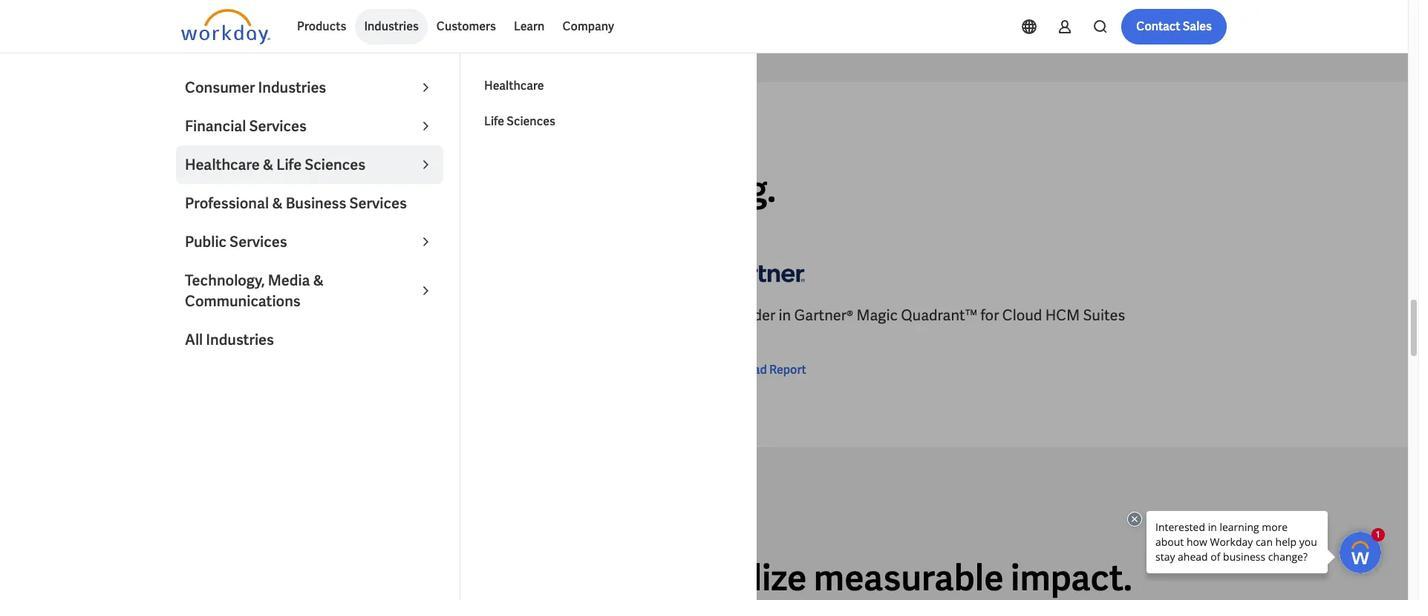 Task type: vqa. For each thing, say whether or not it's contained in the screenshot.
'COMPANY' dropdown button
yes



Task type: describe. For each thing, give the bounding box(es) containing it.
2 for from the left
[[576, 306, 595, 326]]

contact
[[1136, 19, 1181, 34]]

analysts
[[214, 131, 267, 144]]

2 gartner® from the left
[[794, 306, 853, 326]]

in for finance,
[[322, 167, 352, 213]]

professional
[[185, 194, 269, 213]]

a leader in gartner® magic quadrant™ for cloud hcm suites
[[716, 306, 1125, 326]]

2 cloud from the left
[[1002, 306, 1042, 326]]

all industries
[[185, 330, 274, 350]]

public
[[185, 232, 227, 252]]

life sciences
[[484, 114, 555, 129]]

industries for all industries
[[206, 330, 274, 350]]

read report
[[740, 363, 806, 378]]

company
[[563, 19, 614, 34]]

cloud inside a leader in 2023 gartner® magic quadrant™ for cloud erp for service- centric enterprises
[[503, 306, 543, 326]]

leader for a leader in gartner® magic quadrant™ for cloud hcm suites
[[729, 306, 776, 326]]

technology, media & communications button
[[176, 261, 443, 321]]

1 horizontal spatial life
[[484, 114, 504, 129]]

healthcare for healthcare & life sciences
[[185, 155, 260, 175]]

industries button
[[355, 9, 428, 45]]

services for financial services
[[249, 117, 307, 136]]

gartner® inside a leader in 2023 gartner® magic quadrant™ for cloud erp for service- centric enterprises
[[295, 306, 354, 326]]

3 for from the left
[[981, 306, 999, 326]]

gartner image for gartner®
[[716, 252, 805, 294]]

life inside dropdown button
[[277, 155, 302, 175]]

in for 2023
[[244, 306, 256, 326]]

finance,
[[359, 167, 487, 213]]

a leader in finance, hr, and planning.
[[181, 167, 776, 213]]

say
[[269, 131, 288, 144]]

& for business
[[272, 194, 283, 213]]

products button
[[288, 9, 355, 45]]

financial
[[185, 117, 246, 136]]

what
[[181, 131, 212, 144]]

customers
[[437, 19, 496, 34]]

financial services button
[[176, 107, 443, 146]]

company button
[[554, 9, 623, 45]]

report
[[769, 363, 806, 378]]

centric
[[181, 327, 231, 346]]

consumer
[[185, 78, 255, 97]]

professional & business services link
[[176, 184, 443, 223]]

services for public services
[[230, 232, 287, 252]]

customers button
[[428, 9, 505, 45]]

leader for a leader in 2023 gartner® magic quadrant™ for cloud erp for service- centric enterprises
[[195, 306, 241, 326]]

technology,
[[185, 271, 265, 290]]

& inside technology, media & communications
[[313, 271, 324, 290]]

financial services
[[185, 117, 307, 136]]

media
[[268, 271, 310, 290]]

planning.
[[626, 167, 776, 213]]

products
[[297, 19, 346, 34]]

sales
[[1183, 19, 1212, 34]]

industries for consumer industries
[[258, 78, 326, 97]]

public services
[[185, 232, 287, 252]]

a for a leader in 2023 gartner® magic quadrant™ for cloud erp for service- centric enterprises
[[181, 306, 191, 326]]



Task type: locate. For each thing, give the bounding box(es) containing it.
suites
[[1083, 306, 1125, 326]]

1 gartner® from the left
[[295, 306, 354, 326]]

gartner® up report
[[794, 306, 853, 326]]

for left erp
[[481, 306, 500, 326]]

leader
[[213, 167, 315, 213]]

sciences inside dropdown button
[[305, 155, 366, 175]]

1 horizontal spatial gartner®
[[794, 306, 853, 326]]

&
[[263, 155, 274, 175], [272, 194, 283, 213], [313, 271, 324, 290]]

erp
[[546, 306, 573, 326]]

in inside a leader in 2023 gartner® magic quadrant™ for cloud erp for service- centric enterprises
[[244, 306, 256, 326]]

1 vertical spatial industries
[[258, 78, 326, 97]]

0 horizontal spatial gartner®
[[295, 306, 354, 326]]

services right business
[[349, 194, 407, 213]]

1 horizontal spatial for
[[576, 306, 595, 326]]

business
[[286, 194, 346, 213]]

1 quadrant™ from the left
[[402, 306, 478, 326]]

in
[[322, 167, 352, 213], [244, 306, 256, 326], [779, 306, 791, 326]]

0 horizontal spatial quadrant™
[[402, 306, 478, 326]]

consumer industries
[[185, 78, 326, 97]]

0 vertical spatial healthcare
[[484, 78, 544, 94]]

healthcare & life sciences button
[[176, 146, 443, 184]]

service-
[[598, 306, 652, 326]]

1 horizontal spatial leader
[[729, 306, 776, 326]]

quadrant™
[[402, 306, 478, 326], [901, 306, 978, 326]]

hr,
[[494, 167, 551, 213]]

1 vertical spatial healthcare
[[185, 155, 260, 175]]

read
[[740, 363, 767, 378]]

gartner image
[[181, 252, 270, 294], [716, 252, 805, 294]]

enterprises
[[234, 327, 311, 346]]

public services button
[[176, 223, 443, 261]]

life down say
[[277, 155, 302, 175]]

industries
[[364, 19, 419, 34], [258, 78, 326, 97], [206, 330, 274, 350]]

0 horizontal spatial leader
[[195, 306, 241, 326]]

0 vertical spatial industries
[[364, 19, 419, 34]]

1 horizontal spatial gartner image
[[716, 252, 805, 294]]

1 horizontal spatial cloud
[[1002, 306, 1042, 326]]

in left 2023
[[244, 306, 256, 326]]

services up technology, media & communications on the left
[[230, 232, 287, 252]]

0 horizontal spatial in
[[244, 306, 256, 326]]

healthcare & life sciences
[[185, 155, 366, 175]]

healthcare link
[[475, 68, 743, 104]]

industries inside dropdown button
[[364, 19, 419, 34]]

read report link
[[716, 362, 806, 380]]

a down what on the left of the page
[[181, 167, 206, 213]]

& down say
[[263, 155, 274, 175]]

2 magic from the left
[[857, 306, 898, 326]]

healthcare
[[484, 78, 544, 94], [185, 155, 260, 175]]

a up read report link
[[716, 306, 726, 326]]

sciences up business
[[305, 155, 366, 175]]

2 vertical spatial services
[[230, 232, 287, 252]]

a up all
[[181, 306, 191, 326]]

services up the healthcare & life sciences
[[249, 117, 307, 136]]

all
[[185, 330, 203, 350]]

2 quadrant™ from the left
[[901, 306, 978, 326]]

and
[[558, 167, 619, 213]]

0 horizontal spatial healthcare
[[185, 155, 260, 175]]

technology, media & communications
[[185, 271, 324, 311]]

go to the homepage image
[[181, 9, 270, 45]]

for right erp
[[576, 306, 595, 326]]

for left hcm
[[981, 306, 999, 326]]

0 vertical spatial life
[[484, 114, 504, 129]]

healthcare inside dropdown button
[[185, 155, 260, 175]]

healthcare up life sciences
[[484, 78, 544, 94]]

0 horizontal spatial for
[[481, 306, 500, 326]]

a leader in 2023 gartner® magic quadrant™ for cloud erp for service- centric enterprises
[[181, 306, 652, 346]]

contact sales
[[1136, 19, 1212, 34]]

industries inside dropdown button
[[258, 78, 326, 97]]

gartner® right 2023
[[295, 306, 354, 326]]

1 magic from the left
[[357, 306, 398, 326]]

gartner image for 2023
[[181, 252, 270, 294]]

industries right 'products'
[[364, 19, 419, 34]]

life up the 'a leader in finance, hr, and planning.' at the top of the page
[[484, 114, 504, 129]]

1 gartner image from the left
[[181, 252, 270, 294]]

hcm
[[1045, 306, 1080, 326]]

magic inside a leader in 2023 gartner® magic quadrant™ for cloud erp for service- centric enterprises
[[357, 306, 398, 326]]

learn
[[514, 19, 545, 34]]

magic
[[357, 306, 398, 326], [857, 306, 898, 326]]

0 horizontal spatial cloud
[[503, 306, 543, 326]]

1 horizontal spatial quadrant™
[[901, 306, 978, 326]]

& for life
[[263, 155, 274, 175]]

life sciences link
[[475, 104, 743, 140]]

sciences
[[507, 114, 555, 129], [305, 155, 366, 175]]

1 leader from the left
[[195, 306, 241, 326]]

in up public services dropdown button
[[322, 167, 352, 213]]

1 for from the left
[[481, 306, 500, 326]]

1 horizontal spatial sciences
[[507, 114, 555, 129]]

0 vertical spatial sciences
[[507, 114, 555, 129]]

for
[[481, 306, 500, 326], [576, 306, 595, 326], [981, 306, 999, 326]]

2 leader from the left
[[729, 306, 776, 326]]

1 horizontal spatial healthcare
[[484, 78, 544, 94]]

gartner®
[[295, 306, 354, 326], [794, 306, 853, 326]]

0 horizontal spatial sciences
[[305, 155, 366, 175]]

0 vertical spatial &
[[263, 155, 274, 175]]

1 vertical spatial life
[[277, 155, 302, 175]]

communications
[[185, 292, 301, 311]]

what analysts say
[[181, 131, 288, 144]]

in for gartner®
[[779, 306, 791, 326]]

leader inside a leader in 2023 gartner® magic quadrant™ for cloud erp for service- centric enterprises
[[195, 306, 241, 326]]

all industries link
[[176, 321, 443, 359]]

1 cloud from the left
[[503, 306, 543, 326]]

leader up the read
[[729, 306, 776, 326]]

leader up centric
[[195, 306, 241, 326]]

0 vertical spatial services
[[249, 117, 307, 136]]

in up report
[[779, 306, 791, 326]]

2 vertical spatial &
[[313, 271, 324, 290]]

2 horizontal spatial for
[[981, 306, 999, 326]]

1 horizontal spatial magic
[[857, 306, 898, 326]]

& down the healthcare & life sciences
[[272, 194, 283, 213]]

learn button
[[505, 9, 554, 45]]

2 vertical spatial industries
[[206, 330, 274, 350]]

industries down "communications"
[[206, 330, 274, 350]]

0 horizontal spatial magic
[[357, 306, 398, 326]]

cloud
[[503, 306, 543, 326], [1002, 306, 1042, 326]]

industries up the financial services dropdown button
[[258, 78, 326, 97]]

2 horizontal spatial in
[[779, 306, 791, 326]]

professional & business services
[[185, 194, 407, 213]]

cloud left erp
[[503, 306, 543, 326]]

life
[[484, 114, 504, 129], [277, 155, 302, 175]]

services
[[249, 117, 307, 136], [349, 194, 407, 213], [230, 232, 287, 252]]

1 horizontal spatial in
[[322, 167, 352, 213]]

2 gartner image from the left
[[716, 252, 805, 294]]

contact sales link
[[1122, 9, 1227, 45]]

a for a leader in finance, hr, and planning.
[[181, 167, 206, 213]]

healthcare down what analysts say
[[185, 155, 260, 175]]

2023
[[260, 306, 292, 326]]

a
[[181, 167, 206, 213], [181, 306, 191, 326], [716, 306, 726, 326]]

1 vertical spatial sciences
[[305, 155, 366, 175]]

& right 'media'
[[313, 271, 324, 290]]

sciences up the hr,
[[507, 114, 555, 129]]

consumer industries button
[[176, 68, 443, 107]]

0 horizontal spatial gartner image
[[181, 252, 270, 294]]

a for a leader in gartner® magic quadrant™ for cloud hcm suites
[[716, 306, 726, 326]]

1 vertical spatial services
[[349, 194, 407, 213]]

1 vertical spatial &
[[272, 194, 283, 213]]

cloud left hcm
[[1002, 306, 1042, 326]]

0 horizontal spatial life
[[277, 155, 302, 175]]

quadrant™ inside a leader in 2023 gartner® magic quadrant™ for cloud erp for service- centric enterprises
[[402, 306, 478, 326]]

leader
[[195, 306, 241, 326], [729, 306, 776, 326]]

a inside a leader in 2023 gartner® magic quadrant™ for cloud erp for service- centric enterprises
[[181, 306, 191, 326]]

healthcare for healthcare
[[484, 78, 544, 94]]



